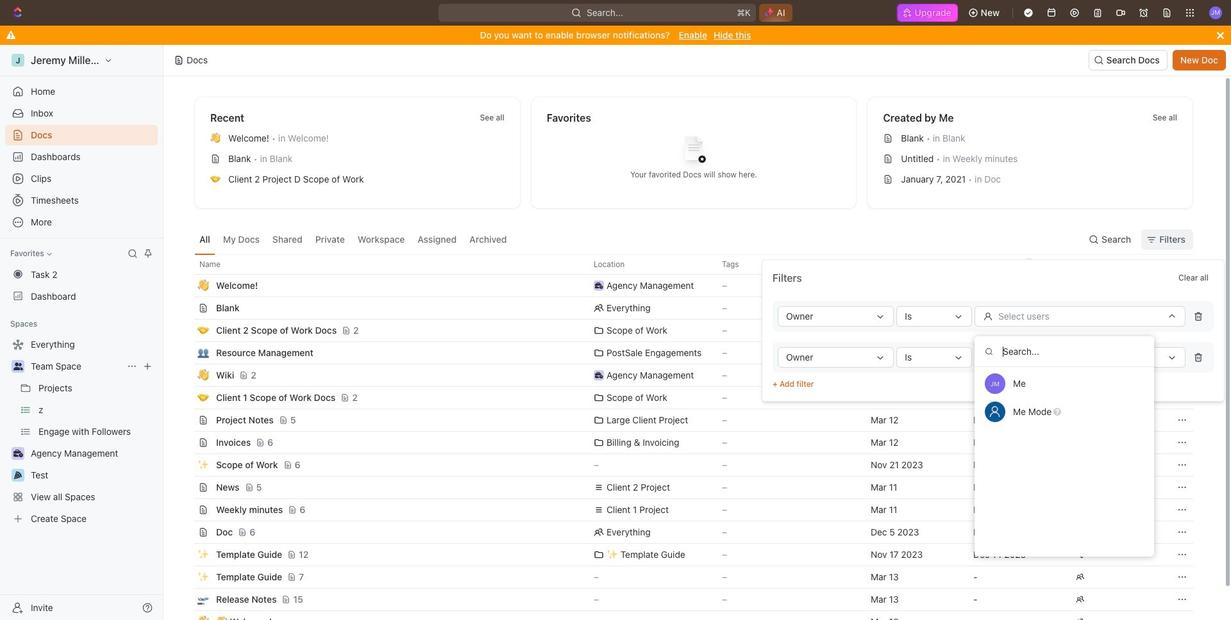 Task type: vqa. For each thing, say whether or not it's contained in the screenshot.
tenth row from the top of the page
yes



Task type: locate. For each thing, give the bounding box(es) containing it.
14 row from the top
[[180, 544, 1194, 567]]

0 vertical spatial business time image
[[595, 283, 603, 289]]

15 row from the top
[[180, 566, 1194, 589]]

1 business time image from the top
[[595, 283, 603, 289]]

tab list
[[194, 224, 512, 255]]

2 business time image from the top
[[595, 373, 603, 379]]

table
[[180, 255, 1194, 621]]

row
[[180, 255, 1194, 275], [180, 274, 1194, 298], [180, 297, 1194, 320], [180, 319, 1194, 342], [180, 342, 1194, 365], [180, 364, 1194, 387], [180, 387, 1194, 410], [180, 409, 1194, 432], [180, 432, 1194, 455], [180, 454, 1194, 477], [180, 477, 1194, 500], [180, 499, 1194, 522], [180, 521, 1194, 545], [180, 544, 1194, 567], [180, 566, 1194, 589], [180, 589, 1194, 612], [180, 611, 1194, 621]]

9 row from the top
[[180, 432, 1194, 455]]

10 row from the top
[[180, 454, 1194, 477]]

column header
[[180, 255, 194, 275]]

11 row from the top
[[180, 477, 1194, 500]]

1 vertical spatial business time image
[[595, 373, 603, 379]]

sidebar navigation
[[0, 45, 164, 621]]

7 row from the top
[[180, 387, 1194, 410]]

cell
[[180, 275, 194, 297], [180, 298, 194, 319], [180, 320, 194, 342], [180, 342, 194, 364], [1068, 342, 1171, 364], [180, 365, 194, 387], [1068, 365, 1171, 387], [180, 387, 194, 409], [1068, 387, 1171, 409], [180, 410, 194, 432], [1068, 410, 1171, 432], [180, 432, 194, 454], [1068, 432, 1171, 454], [180, 455, 194, 477], [1068, 455, 1171, 477], [180, 477, 194, 499], [1068, 477, 1171, 499], [180, 500, 194, 521], [1068, 500, 1171, 521], [180, 522, 194, 544], [1068, 522, 1171, 544], [180, 545, 194, 566], [180, 567, 194, 589], [180, 589, 194, 611], [180, 612, 194, 621], [586, 612, 714, 621], [966, 612, 1068, 621], [1171, 612, 1194, 621]]

user group image
[[13, 363, 23, 371]]

Search... text field
[[975, 337, 1154, 367]]

12 row from the top
[[180, 499, 1194, 522]]

business time image
[[595, 283, 603, 289], [595, 373, 603, 379]]

no favorited docs image
[[668, 126, 720, 177]]



Task type: describe. For each thing, give the bounding box(es) containing it.
2 row from the top
[[180, 274, 1194, 298]]

13 row from the top
[[180, 521, 1194, 545]]

5 row from the top
[[180, 342, 1194, 365]]

8 row from the top
[[180, 409, 1194, 432]]

16 row from the top
[[180, 589, 1194, 612]]

4 row from the top
[[180, 319, 1194, 342]]

3 row from the top
[[180, 297, 1194, 320]]

17 row from the top
[[180, 611, 1194, 621]]

6 row from the top
[[180, 364, 1194, 387]]

1 row from the top
[[180, 255, 1194, 275]]



